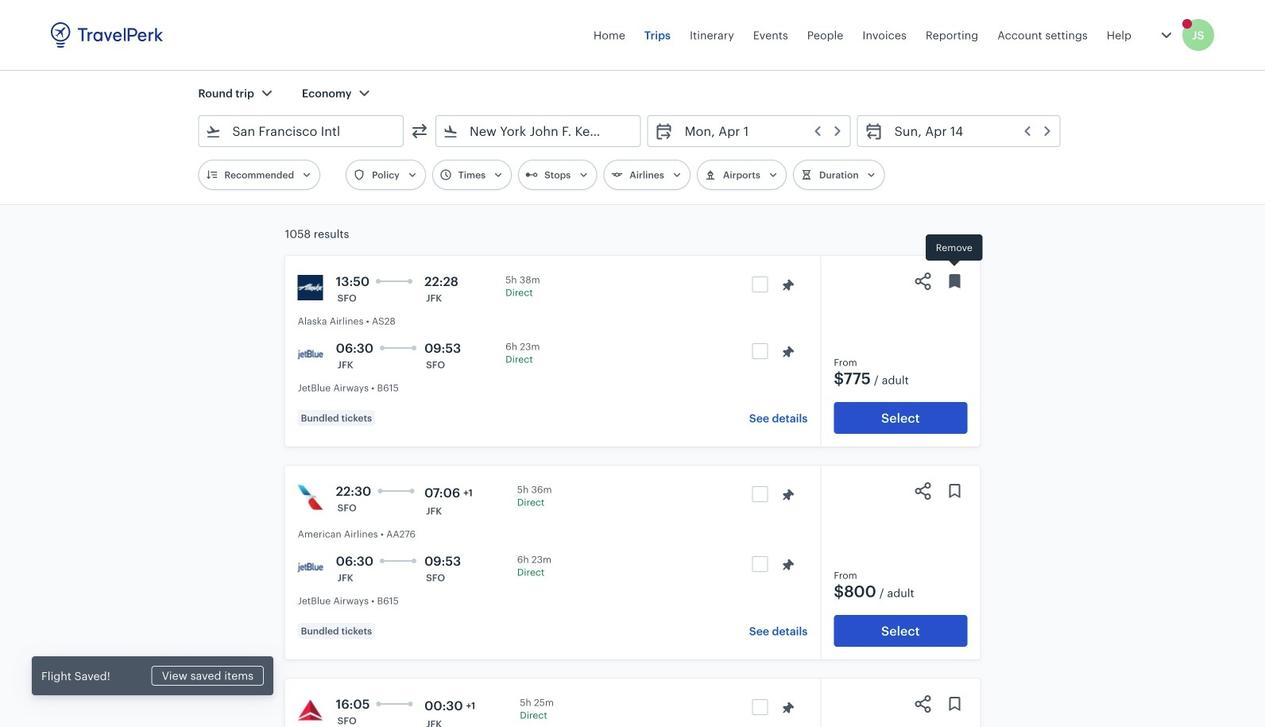 Task type: describe. For each thing, give the bounding box(es) containing it.
To search field
[[459, 118, 620, 144]]

Depart field
[[674, 118, 844, 144]]

american airlines image
[[298, 485, 323, 510]]



Task type: locate. For each thing, give the bounding box(es) containing it.
alaska airlines image
[[298, 275, 323, 300]]

Return field
[[883, 118, 1053, 144]]

jetblue airways image
[[298, 555, 323, 580]]

delta air lines image
[[298, 698, 323, 723]]

From search field
[[221, 118, 382, 144]]

jetblue airways image
[[298, 342, 323, 367]]

tooltip
[[926, 234, 983, 268]]



Task type: vqa. For each thing, say whether or not it's contained in the screenshot.
Add First Traveler search field
no



